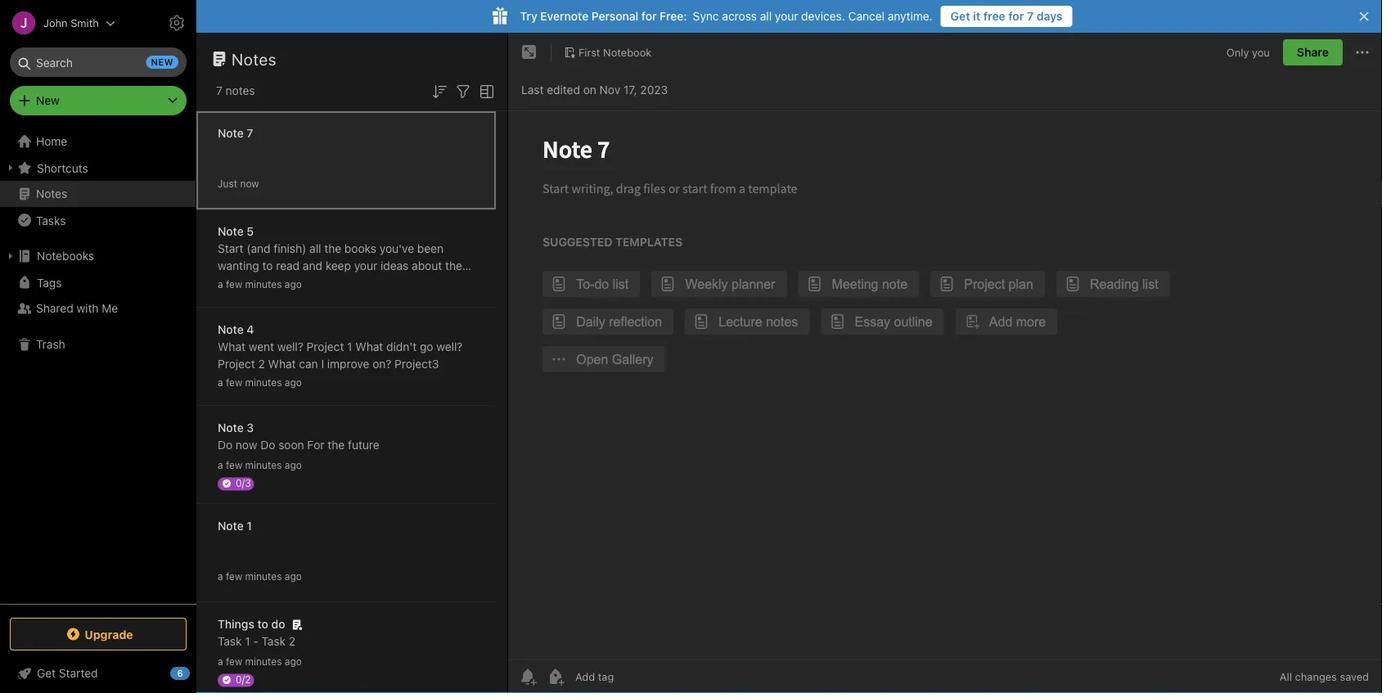 Task type: vqa. For each thing, say whether or not it's contained in the screenshot.
Nov 7
no



Task type: describe. For each thing, give the bounding box(es) containing it.
note for note 4
[[218, 323, 244, 336]]

note for note 7
[[218, 126, 244, 140]]

what went well? project 1 what didn't go well? project 2 what can i improve on? project3
[[218, 340, 463, 371]]

went
[[249, 340, 274, 354]]

Add filters field
[[454, 80, 473, 101]]

keep
[[326, 259, 351, 273]]

only
[[1227, 46, 1250, 58]]

in
[[233, 276, 242, 290]]

upgrade
[[85, 628, 133, 641]]

2 do from the left
[[261, 438, 275, 452]]

5 ago from the top
[[285, 656, 302, 668]]

shortcuts
[[37, 161, 88, 175]]

note 4
[[218, 323, 254, 336]]

home link
[[0, 129, 196, 155]]

just
[[218, 178, 237, 190]]

a right click to collapse icon
[[218, 656, 223, 668]]

5 minutes from the top
[[245, 656, 282, 668]]

3 a few minutes ago from the top
[[218, 460, 302, 471]]

4
[[247, 323, 254, 336]]

the inside start (and finish) all the books you've been wanting to read and keep your ideas about them all in one place. tip: if you're reading a physical book, take pictu...
[[324, 242, 342, 255]]

a inside start (and finish) all the books you've been wanting to read and keep your ideas about them all in one place. tip: if you're reading a physical book, take pictu...
[[415, 276, 421, 290]]

free:
[[660, 9, 687, 23]]

things
[[218, 618, 255, 631]]

4 few from the top
[[226, 571, 243, 582]]

a up note 3
[[218, 377, 223, 388]]

soon
[[279, 438, 304, 452]]

didn't
[[386, 340, 417, 354]]

note for note 3
[[218, 421, 244, 435]]

4 ago from the top
[[285, 571, 302, 582]]

them
[[445, 259, 472, 273]]

View options field
[[473, 80, 497, 101]]

tree containing home
[[0, 129, 196, 603]]

do
[[271, 618, 285, 631]]

with
[[77, 302, 99, 315]]

Account field
[[0, 7, 115, 39]]

last edited on nov 17, 2023
[[521, 83, 668, 97]]

2 a few minutes ago from the top
[[218, 377, 302, 388]]

book,
[[218, 293, 247, 307]]

cancel
[[849, 9, 885, 23]]

you're
[[336, 276, 369, 290]]

notebook
[[603, 46, 652, 58]]

note 1
[[218, 519, 252, 533]]

i
[[321, 357, 324, 371]]

nov
[[600, 83, 621, 97]]

trash link
[[0, 332, 196, 358]]

new
[[151, 57, 174, 68]]

devices.
[[802, 9, 846, 23]]

anytime.
[[888, 9, 933, 23]]

0 horizontal spatial notes
[[36, 187, 67, 201]]

saved
[[1340, 671, 1370, 683]]

one
[[245, 276, 265, 290]]

reading
[[372, 276, 411, 290]]

1 for task 1 - task 2
[[245, 635, 250, 648]]

smith
[[71, 17, 99, 29]]

note for note 5
[[218, 225, 244, 238]]

0/3
[[236, 478, 251, 489]]

2 inside what went well? project 1 what didn't go well? project 2 what can i improve on? project3
[[258, 357, 265, 371]]

ideas
[[381, 259, 409, 273]]

edited
[[547, 83, 580, 97]]

finish)
[[274, 242, 306, 255]]

wanting
[[218, 259, 259, 273]]

notebooks
[[37, 249, 94, 263]]

5 few from the top
[[226, 656, 243, 668]]

More actions field
[[1353, 39, 1373, 65]]

me
[[102, 302, 118, 315]]

try
[[520, 9, 538, 23]]

now for do
[[236, 438, 257, 452]]

first notebook button
[[558, 41, 658, 64]]

notes link
[[0, 181, 196, 207]]

expand note image
[[520, 43, 539, 62]]

note 5
[[218, 225, 254, 238]]

1 vertical spatial to
[[258, 618, 268, 631]]

7 notes
[[216, 84, 255, 97]]

note 3
[[218, 421, 254, 435]]

task 1 - task 2
[[218, 635, 296, 648]]

1 few from the top
[[226, 279, 243, 290]]

new search field
[[21, 47, 178, 77]]

1 inside what went well? project 1 what didn't go well? project 2 what can i improve on? project3
[[347, 340, 352, 354]]

now for just
[[240, 178, 259, 190]]

tags button
[[0, 269, 196, 296]]

17,
[[624, 83, 637, 97]]

go
[[420, 340, 434, 354]]

Help and Learning task checklist field
[[0, 661, 196, 687]]

add a reminder image
[[518, 667, 538, 687]]

physical
[[424, 276, 467, 290]]

1 horizontal spatial your
[[775, 9, 799, 23]]

evernote
[[541, 9, 589, 23]]

you've
[[380, 242, 414, 255]]

3
[[247, 421, 254, 435]]

pictu...
[[276, 293, 312, 307]]

click to collapse image
[[190, 663, 203, 683]]

personal
[[592, 9, 639, 23]]

tasks
[[36, 213, 66, 227]]

upgrade button
[[10, 618, 187, 651]]

take
[[250, 293, 273, 307]]

add tag image
[[546, 667, 566, 687]]

1 for note 1
[[247, 519, 252, 533]]

new button
[[10, 86, 187, 115]]

shared with me link
[[0, 296, 196, 322]]

2 vertical spatial 7
[[247, 126, 253, 140]]

0 vertical spatial notes
[[232, 49, 277, 68]]

3 few from the top
[[226, 460, 243, 471]]

1 ago from the top
[[285, 279, 302, 290]]

place.
[[268, 276, 300, 290]]

0 vertical spatial all
[[760, 9, 772, 23]]

you
[[1253, 46, 1270, 58]]

on?
[[373, 357, 392, 371]]



Task type: locate. For each thing, give the bounding box(es) containing it.
the up keep
[[324, 242, 342, 255]]

can
[[299, 357, 318, 371]]

2 task from the left
[[262, 635, 286, 648]]

get inside button
[[951, 9, 971, 23]]

1 vertical spatial all
[[310, 242, 321, 255]]

note up start
[[218, 225, 244, 238]]

it
[[973, 9, 981, 23]]

3 minutes from the top
[[245, 460, 282, 471]]

all
[[1280, 671, 1293, 683]]

Sort options field
[[430, 80, 449, 101]]

1 horizontal spatial all
[[310, 242, 321, 255]]

a few minutes ago down the "went"
[[218, 377, 302, 388]]

start
[[218, 242, 244, 255]]

few
[[226, 279, 243, 290], [226, 377, 243, 388], [226, 460, 243, 471], [226, 571, 243, 582], [226, 656, 243, 668]]

1 note from the top
[[218, 126, 244, 140]]

2 note from the top
[[218, 225, 244, 238]]

for for 7
[[1009, 9, 1025, 23]]

been
[[417, 242, 444, 255]]

what left can
[[268, 357, 296, 371]]

1 vertical spatial 1
[[247, 519, 252, 533]]

note
[[218, 126, 244, 140], [218, 225, 244, 238], [218, 323, 244, 336], [218, 421, 244, 435], [218, 519, 244, 533]]

for for free:
[[642, 9, 657, 23]]

1 for from the left
[[642, 9, 657, 23]]

your down books
[[354, 259, 378, 273]]

ago
[[285, 279, 302, 290], [285, 377, 302, 388], [285, 460, 302, 471], [285, 571, 302, 582], [285, 656, 302, 668]]

note down 7 notes
[[218, 126, 244, 140]]

more actions image
[[1353, 43, 1373, 62]]

6
[[177, 668, 183, 679]]

1 vertical spatial project
[[218, 357, 255, 371]]

4 note from the top
[[218, 421, 244, 435]]

0 vertical spatial the
[[324, 242, 342, 255]]

0 horizontal spatial 2
[[258, 357, 265, 371]]

1 horizontal spatial do
[[261, 438, 275, 452]]

minutes up 'take'
[[245, 279, 282, 290]]

note window element
[[508, 33, 1383, 693]]

1 well? from the left
[[277, 340, 304, 354]]

1 vertical spatial 7
[[216, 84, 223, 97]]

well? right go
[[437, 340, 463, 354]]

1 do from the left
[[218, 438, 233, 452]]

note left 4
[[218, 323, 244, 336]]

1 horizontal spatial project
[[307, 340, 344, 354]]

task down do
[[262, 635, 286, 648]]

2 horizontal spatial what
[[356, 340, 383, 354]]

1 horizontal spatial 2
[[289, 635, 296, 648]]

1 horizontal spatial task
[[262, 635, 286, 648]]

notes up tasks
[[36, 187, 67, 201]]

sync
[[693, 9, 719, 23]]

1 horizontal spatial get
[[951, 9, 971, 23]]

started
[[59, 667, 98, 680]]

books
[[345, 242, 377, 255]]

days
[[1037, 9, 1063, 23]]

ago down soon
[[285, 460, 302, 471]]

share button
[[1284, 39, 1343, 65]]

a few minutes ago up 'things to do'
[[218, 571, 302, 582]]

do down note 3
[[218, 438, 233, 452]]

start (and finish) all the books you've been wanting to read and keep your ideas about them all in one place. tip: if you're reading a physical book, take pictu...
[[218, 242, 472, 307]]

notebooks link
[[0, 243, 196, 269]]

1
[[347, 340, 352, 354], [247, 519, 252, 533], [245, 635, 250, 648]]

first
[[579, 46, 601, 58]]

what
[[218, 340, 246, 354], [356, 340, 383, 354], [268, 357, 296, 371]]

1 vertical spatial the
[[328, 438, 345, 452]]

for
[[307, 438, 325, 452]]

only you
[[1227, 46, 1270, 58]]

1 horizontal spatial 7
[[247, 126, 253, 140]]

2 horizontal spatial all
[[760, 9, 772, 23]]

for inside button
[[1009, 9, 1025, 23]]

all changes saved
[[1280, 671, 1370, 683]]

get left started
[[37, 667, 56, 680]]

1 down 0/3
[[247, 519, 252, 533]]

0 vertical spatial 1
[[347, 340, 352, 354]]

home
[[36, 135, 67, 148]]

a few minutes ago
[[218, 279, 302, 290], [218, 377, 302, 388], [218, 460, 302, 471], [218, 571, 302, 582], [218, 656, 302, 668]]

Note Editor text field
[[508, 111, 1383, 660]]

for
[[642, 9, 657, 23], [1009, 9, 1025, 23]]

task
[[218, 635, 242, 648], [262, 635, 286, 648]]

few up 'book,'
[[226, 279, 243, 290]]

project up i
[[307, 340, 344, 354]]

0 vertical spatial 7
[[1027, 9, 1034, 23]]

a down about
[[415, 276, 421, 290]]

1 vertical spatial your
[[354, 259, 378, 273]]

if
[[326, 276, 333, 290]]

1 up improve
[[347, 340, 352, 354]]

3 note from the top
[[218, 323, 244, 336]]

minutes up 'things to do'
[[245, 571, 282, 582]]

few up things
[[226, 571, 243, 582]]

2 well? from the left
[[437, 340, 463, 354]]

all left in in the top left of the page
[[218, 276, 230, 290]]

try evernote personal for free: sync across all your devices. cancel anytime.
[[520, 9, 933, 23]]

0 horizontal spatial do
[[218, 438, 233, 452]]

2
[[258, 357, 265, 371], [289, 635, 296, 648]]

a left in in the top left of the page
[[218, 279, 223, 290]]

0 horizontal spatial task
[[218, 635, 242, 648]]

project down the "went"
[[218, 357, 255, 371]]

all right across
[[760, 9, 772, 23]]

shortcuts button
[[0, 155, 196, 181]]

few up 0/2
[[226, 656, 243, 668]]

well? up can
[[277, 340, 304, 354]]

john
[[43, 17, 68, 29]]

0 vertical spatial now
[[240, 178, 259, 190]]

a down note 3
[[218, 460, 223, 471]]

1 a few minutes ago from the top
[[218, 279, 302, 290]]

3 ago from the top
[[285, 460, 302, 471]]

add filters image
[[454, 82, 473, 101]]

free
[[984, 9, 1006, 23]]

2 minutes from the top
[[245, 377, 282, 388]]

trash
[[36, 338, 65, 351]]

note 7
[[218, 126, 253, 140]]

all up and
[[310, 242, 321, 255]]

get for get it free for 7 days
[[951, 9, 971, 23]]

1 left -
[[245, 635, 250, 648]]

note for note 1
[[218, 519, 244, 533]]

5 a few minutes ago from the top
[[218, 656, 302, 668]]

Add tag field
[[574, 670, 697, 684]]

4 minutes from the top
[[245, 571, 282, 582]]

your left devices.
[[775, 9, 799, 23]]

get it free for 7 days button
[[941, 6, 1073, 27]]

share
[[1297, 45, 1329, 59]]

about
[[412, 259, 442, 273]]

now down 3
[[236, 438, 257, 452]]

1 horizontal spatial for
[[1009, 9, 1025, 23]]

0 vertical spatial to
[[262, 259, 273, 273]]

what down note 4
[[218, 340, 246, 354]]

2 horizontal spatial 7
[[1027, 9, 1034, 23]]

2 for from the left
[[1009, 9, 1025, 23]]

7
[[1027, 9, 1034, 23], [216, 84, 223, 97], [247, 126, 253, 140]]

1 vertical spatial notes
[[36, 187, 67, 201]]

your inside start (and finish) all the books you've been wanting to read and keep your ideas about them all in one place. tip: if you're reading a physical book, take pictu...
[[354, 259, 378, 273]]

changes
[[1296, 671, 1338, 683]]

0 horizontal spatial project
[[218, 357, 255, 371]]

7 left the days
[[1027, 9, 1034, 23]]

0 vertical spatial 2
[[258, 357, 265, 371]]

notes
[[226, 84, 255, 97]]

read
[[276, 259, 300, 273]]

7 left notes
[[216, 84, 223, 97]]

for left free:
[[642, 9, 657, 23]]

to left do
[[258, 618, 268, 631]]

ago down can
[[285, 377, 302, 388]]

2 right -
[[289, 635, 296, 648]]

2023
[[641, 83, 668, 97]]

0 horizontal spatial your
[[354, 259, 378, 273]]

0 horizontal spatial get
[[37, 667, 56, 680]]

few up note 3
[[226, 377, 243, 388]]

2 ago from the top
[[285, 377, 302, 388]]

5
[[247, 225, 254, 238]]

0 vertical spatial project
[[307, 340, 344, 354]]

project3
[[395, 357, 439, 371]]

get left it
[[951, 9, 971, 23]]

0 horizontal spatial all
[[218, 276, 230, 290]]

across
[[722, 9, 757, 23]]

minutes down task 1 - task 2
[[245, 656, 282, 668]]

4 a few minutes ago from the top
[[218, 571, 302, 582]]

1 vertical spatial 2
[[289, 635, 296, 648]]

5 note from the top
[[218, 519, 244, 533]]

Search text field
[[21, 47, 175, 77]]

expand notebooks image
[[4, 250, 17, 263]]

tree
[[0, 129, 196, 603]]

-
[[253, 635, 259, 648]]

minutes up 0/3
[[245, 460, 282, 471]]

0 vertical spatial your
[[775, 9, 799, 23]]

(and
[[247, 242, 271, 255]]

do left soon
[[261, 438, 275, 452]]

ago down do
[[285, 656, 302, 668]]

0 horizontal spatial 7
[[216, 84, 223, 97]]

0 horizontal spatial well?
[[277, 340, 304, 354]]

1 vertical spatial get
[[37, 667, 56, 680]]

few up 0/3
[[226, 460, 243, 471]]

project
[[307, 340, 344, 354], [218, 357, 255, 371]]

7 down notes
[[247, 126, 253, 140]]

a
[[415, 276, 421, 290], [218, 279, 223, 290], [218, 377, 223, 388], [218, 460, 223, 471], [218, 571, 223, 582], [218, 656, 223, 668]]

ago up do
[[285, 571, 302, 582]]

on
[[583, 83, 597, 97]]

what up on? at the bottom left of page
[[356, 340, 383, 354]]

new
[[36, 94, 60, 107]]

a few minutes ago up 0/3
[[218, 460, 302, 471]]

note down 0/3
[[218, 519, 244, 533]]

get it free for 7 days
[[951, 9, 1063, 23]]

for right free
[[1009, 9, 1025, 23]]

just now
[[218, 178, 259, 190]]

things to do
[[218, 618, 285, 631]]

minutes
[[245, 279, 282, 290], [245, 377, 282, 388], [245, 460, 282, 471], [245, 571, 282, 582], [245, 656, 282, 668]]

a up things
[[218, 571, 223, 582]]

tasks button
[[0, 207, 196, 233]]

note left 3
[[218, 421, 244, 435]]

and
[[303, 259, 322, 273]]

a few minutes ago up 'take'
[[218, 279, 302, 290]]

now
[[240, 178, 259, 190], [236, 438, 257, 452]]

0 horizontal spatial for
[[642, 9, 657, 23]]

1 horizontal spatial well?
[[437, 340, 463, 354]]

ago up pictu...
[[285, 279, 302, 290]]

task down things
[[218, 635, 242, 648]]

the right for at bottom
[[328, 438, 345, 452]]

first notebook
[[579, 46, 652, 58]]

1 task from the left
[[218, 635, 242, 648]]

0 horizontal spatial what
[[218, 340, 246, 354]]

now right just
[[240, 178, 259, 190]]

get for get started
[[37, 667, 56, 680]]

2 down the "went"
[[258, 357, 265, 371]]

to inside start (and finish) all the books you've been wanting to read and keep your ideas about them all in one place. tip: if you're reading a physical book, take pictu...
[[262, 259, 273, 273]]

0/2
[[236, 674, 251, 686]]

tags
[[37, 276, 62, 289]]

2 few from the top
[[226, 377, 243, 388]]

john smith
[[43, 17, 99, 29]]

1 horizontal spatial what
[[268, 357, 296, 371]]

7 inside button
[[1027, 9, 1034, 23]]

to down the (and at the top of page
[[262, 259, 273, 273]]

tip:
[[303, 276, 323, 290]]

settings image
[[167, 13, 187, 33]]

get inside help and learning task checklist field
[[37, 667, 56, 680]]

0 vertical spatial get
[[951, 9, 971, 23]]

1 horizontal spatial notes
[[232, 49, 277, 68]]

1 minutes from the top
[[245, 279, 282, 290]]

2 vertical spatial 1
[[245, 635, 250, 648]]

notes up notes
[[232, 49, 277, 68]]

1 vertical spatial now
[[236, 438, 257, 452]]

2 vertical spatial all
[[218, 276, 230, 290]]

shared
[[36, 302, 73, 315]]

improve
[[327, 357, 370, 371]]

well?
[[277, 340, 304, 354], [437, 340, 463, 354]]

minutes down the "went"
[[245, 377, 282, 388]]

a few minutes ago down task 1 - task 2
[[218, 656, 302, 668]]



